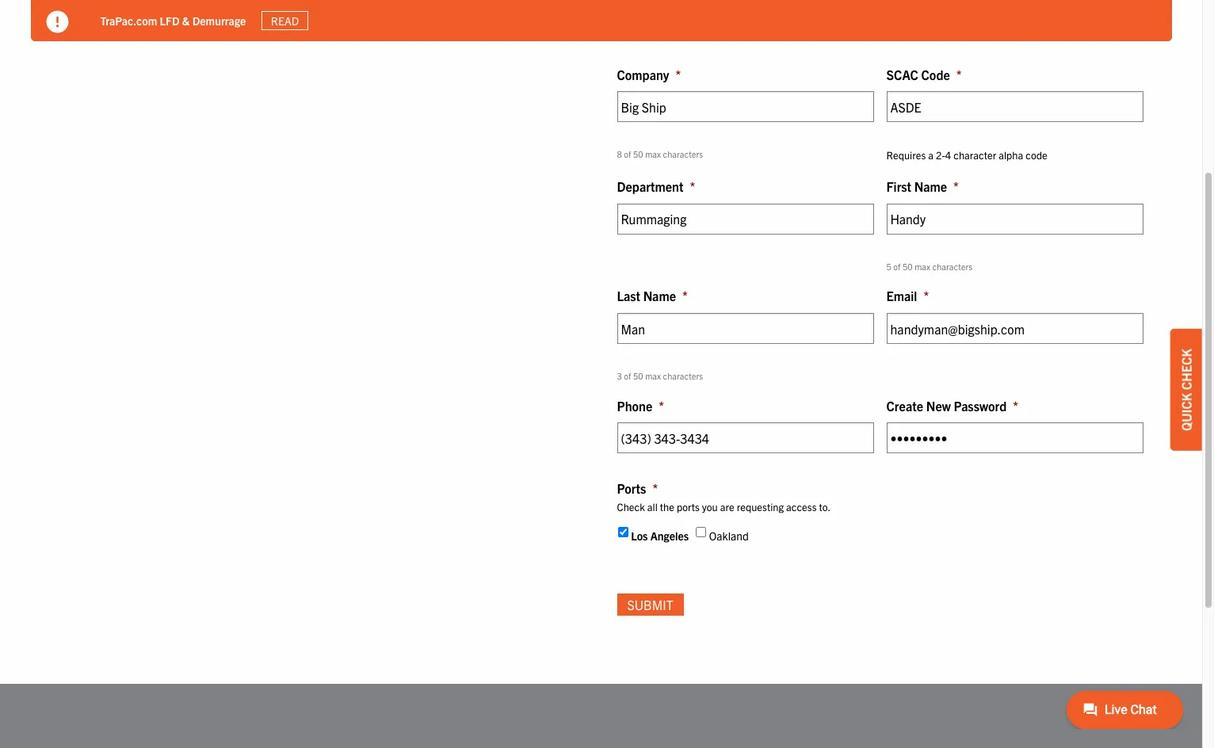 Task type: locate. For each thing, give the bounding box(es) containing it.
0 vertical spatial name
[[915, 179, 947, 194]]

check inside ports * check all the ports you are requesting access to.
[[617, 500, 645, 514]]

characters right "5"
[[933, 261, 973, 272]]

2 vertical spatial characters
[[663, 370, 703, 381]]

create
[[887, 398, 924, 414]]

max up phone *
[[645, 370, 661, 381]]

ports * check all the ports you are requesting access to.
[[617, 481, 831, 514]]

name down a
[[915, 179, 947, 194]]

check up quick
[[1179, 349, 1195, 390]]

1 vertical spatial name
[[644, 288, 676, 304]]

email
[[887, 288, 918, 304]]

3 of 50 max characters
[[617, 370, 703, 381]]

of for company
[[624, 149, 631, 160]]

0 horizontal spatial check
[[617, 500, 645, 514]]

check down "ports"
[[617, 500, 645, 514]]

code
[[922, 66, 950, 82]]

max for company
[[645, 149, 661, 160]]

* inside ports * check all the ports you are requesting access to.
[[653, 481, 658, 496]]

0 vertical spatial of
[[624, 149, 631, 160]]

50 right 3 at right
[[633, 370, 643, 381]]

None password field
[[887, 423, 1144, 454]]

5
[[887, 261, 892, 272]]

2 vertical spatial max
[[645, 370, 661, 381]]

* right password at the right bottom
[[1013, 398, 1019, 414]]

check
[[1179, 349, 1195, 390], [617, 500, 645, 514]]

*
[[676, 66, 681, 82], [957, 66, 962, 82], [690, 179, 695, 194], [954, 179, 959, 194], [683, 288, 688, 304], [924, 288, 929, 304], [659, 398, 664, 414], [1013, 398, 1019, 414], [653, 481, 658, 496]]

* right phone
[[659, 398, 664, 414]]

1 vertical spatial 50
[[903, 261, 913, 272]]

read
[[271, 13, 299, 28]]

of right 8
[[624, 149, 631, 160]]

50 right 8
[[633, 149, 643, 160]]

* up all
[[653, 481, 658, 496]]

name
[[915, 179, 947, 194], [644, 288, 676, 304]]

&
[[182, 13, 190, 27]]

requires a 2-4 character alpha code
[[887, 149, 1048, 162]]

name right last
[[644, 288, 676, 304]]

company *
[[617, 66, 681, 82]]

requires
[[887, 149, 926, 162]]

max up email *
[[915, 261, 931, 272]]

1 vertical spatial check
[[617, 500, 645, 514]]

new
[[927, 398, 951, 414]]

50 right "5"
[[903, 261, 913, 272]]

characters up the department *
[[663, 149, 703, 160]]

read link
[[262, 11, 308, 30]]

None text field
[[617, 313, 874, 344], [617, 423, 874, 454], [617, 313, 874, 344], [617, 423, 874, 454]]

are
[[720, 500, 735, 514]]

* right department
[[690, 179, 695, 194]]

Los Angeles checkbox
[[618, 527, 628, 537]]

* right company
[[676, 66, 681, 82]]

None submit
[[617, 594, 684, 616]]

character
[[954, 149, 997, 162]]

2 vertical spatial of
[[624, 370, 631, 381]]

scac code *
[[887, 66, 962, 82]]

0 vertical spatial max
[[645, 149, 661, 160]]

oakland
[[709, 529, 749, 543]]

of
[[624, 149, 631, 160], [894, 261, 901, 272], [624, 370, 631, 381]]

footer
[[0, 684, 1203, 748]]

of right "5"
[[894, 261, 901, 272]]

angeles
[[651, 529, 689, 543]]

1 vertical spatial characters
[[933, 261, 973, 272]]

1 vertical spatial max
[[915, 261, 931, 272]]

los angeles
[[631, 529, 689, 543]]

* right last
[[683, 288, 688, 304]]

1 horizontal spatial check
[[1179, 349, 1195, 390]]

of for first name
[[894, 261, 901, 272]]

0 horizontal spatial name
[[644, 288, 676, 304]]

50
[[633, 149, 643, 160], [903, 261, 913, 272], [633, 370, 643, 381]]

of right 3 at right
[[624, 370, 631, 381]]

max
[[645, 149, 661, 160], [915, 261, 931, 272], [645, 370, 661, 381]]

characters up phone *
[[663, 370, 703, 381]]

department *
[[617, 179, 695, 194]]

None text field
[[617, 91, 874, 122], [887, 91, 1144, 122], [617, 204, 874, 235], [887, 204, 1144, 235], [887, 313, 1144, 344], [617, 91, 874, 122], [887, 91, 1144, 122], [617, 204, 874, 235], [887, 204, 1144, 235], [887, 313, 1144, 344]]

0 vertical spatial characters
[[663, 149, 703, 160]]

scac
[[887, 66, 919, 82]]

first name *
[[887, 179, 959, 194]]

trapac.com lfd & demurrage
[[100, 13, 246, 27]]

alpha
[[999, 149, 1024, 162]]

characters
[[663, 149, 703, 160], [933, 261, 973, 272], [663, 370, 703, 381]]

8
[[617, 149, 622, 160]]

solid image
[[46, 11, 69, 33]]

company
[[617, 66, 670, 82]]

1 horizontal spatial name
[[915, 179, 947, 194]]

1 vertical spatial of
[[894, 261, 901, 272]]

2 vertical spatial 50
[[633, 370, 643, 381]]

50 for first
[[903, 261, 913, 272]]

characters for first name *
[[933, 261, 973, 272]]

* right email
[[924, 288, 929, 304]]

0 vertical spatial 50
[[633, 149, 643, 160]]

phone
[[617, 398, 653, 414]]

max up department
[[645, 149, 661, 160]]



Task type: vqa. For each thing, say whether or not it's contained in the screenshot.
bottommost menu bar
no



Task type: describe. For each thing, give the bounding box(es) containing it.
phone *
[[617, 398, 664, 414]]

all
[[648, 500, 658, 514]]

name for first name
[[915, 179, 947, 194]]

trapac.com
[[100, 13, 157, 27]]

Oakland checkbox
[[696, 527, 706, 537]]

quick check
[[1179, 349, 1195, 431]]

max for last
[[645, 370, 661, 381]]

ports
[[677, 500, 700, 514]]

3
[[617, 370, 622, 381]]

quick check link
[[1171, 329, 1203, 451]]

lfd
[[160, 13, 180, 27]]

characters for last name *
[[663, 370, 703, 381]]

0 vertical spatial check
[[1179, 349, 1195, 390]]

ports
[[617, 481, 646, 496]]

2-
[[936, 149, 946, 162]]

5 of 50 max characters
[[887, 261, 973, 272]]

max for first
[[915, 261, 931, 272]]

name for last name
[[644, 288, 676, 304]]

8 of 50 max characters
[[617, 149, 703, 160]]

4
[[946, 149, 952, 162]]

* right code
[[957, 66, 962, 82]]

quick
[[1179, 393, 1195, 431]]

* down requires a 2-4 character alpha code
[[954, 179, 959, 194]]

last
[[617, 288, 641, 304]]

a
[[929, 149, 934, 162]]

create new password *
[[887, 398, 1019, 414]]

email *
[[887, 288, 929, 304]]

first
[[887, 179, 912, 194]]

last name *
[[617, 288, 688, 304]]

50 for last
[[633, 370, 643, 381]]

50 for company
[[633, 149, 643, 160]]

code
[[1026, 149, 1048, 162]]

to.
[[819, 500, 831, 514]]

characters for company *
[[663, 149, 703, 160]]

you
[[702, 500, 718, 514]]

of for last name
[[624, 370, 631, 381]]

password
[[954, 398, 1007, 414]]

department
[[617, 179, 684, 194]]

requesting
[[737, 500, 784, 514]]

access
[[787, 500, 817, 514]]

los
[[631, 529, 648, 543]]

the
[[660, 500, 675, 514]]

demurrage
[[192, 13, 246, 27]]



